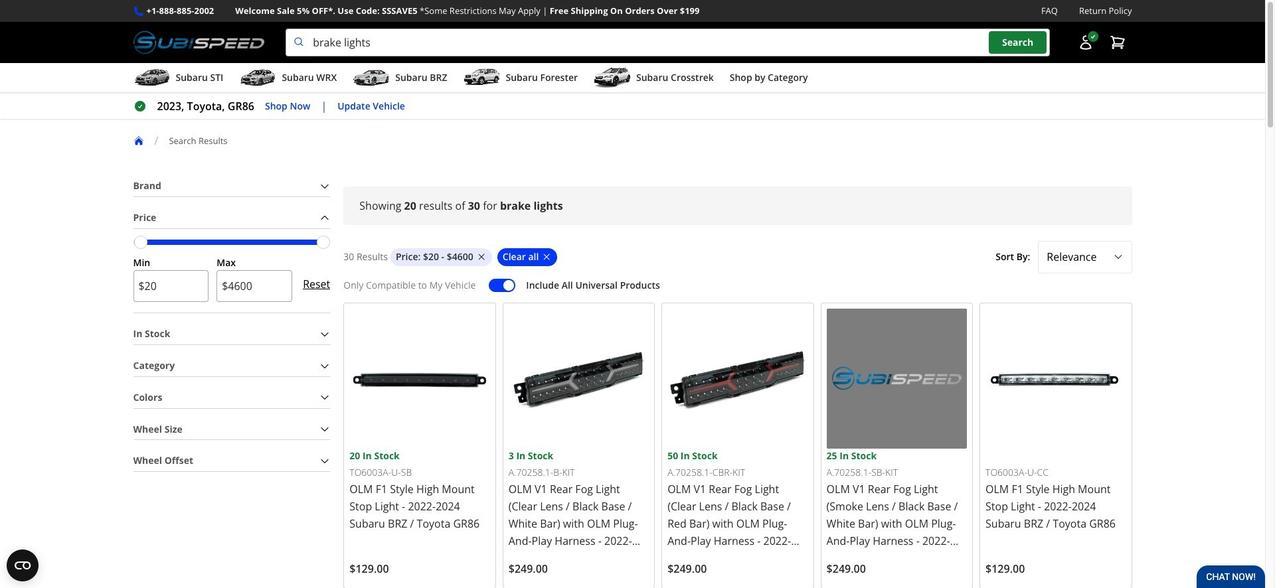 Task type: vqa. For each thing, say whether or not it's contained in the screenshot.
45 In Stock F-HOSE Fumoto 3/8in ID X 3ft Vinyl Hose - Universal's Stock
no



Task type: locate. For each thing, give the bounding box(es) containing it.
a subaru wrx thumbnail image image
[[239, 68, 277, 88]]

2 olm f1 style high mount stop light - 2022-2024 subaru brz / toyota gr86 image from the left
[[986, 309, 1127, 449]]

olm v1 rear fog light (clear lens / black base / red bar) with olm plug-and-play harness - 2022-2024 subaru brz / toyota gr86 image
[[668, 309, 808, 449]]

olm f1 style high mount stop light - 2022-2024 subaru brz / toyota gr86 image
[[350, 309, 490, 449], [986, 309, 1127, 449]]

1 horizontal spatial olm f1 style high mount stop light - 2022-2024 subaru brz / toyota gr86 image
[[986, 309, 1127, 449]]

None text field
[[133, 271, 209, 303]]

maximum slider
[[317, 236, 330, 249]]

minimum slider
[[134, 236, 147, 249]]

subispeed logo image
[[133, 29, 265, 57]]

open widget image
[[7, 550, 39, 582]]

0 horizontal spatial olm f1 style high mount stop light - 2022-2024 subaru brz / toyota gr86 image
[[350, 309, 490, 449]]

None text field
[[217, 271, 292, 303]]

a subaru forester thumbnail image image
[[463, 68, 501, 88]]

a subaru sti thumbnail image image
[[133, 68, 170, 88]]



Task type: describe. For each thing, give the bounding box(es) containing it.
home image
[[133, 136, 144, 146]]

button image
[[1078, 35, 1094, 51]]

olm v1 rear fog light (clear lens / black base / white bar) with olm plug-and-play harness - 2022-2024 subaru brz / toyota gr86 image
[[509, 309, 649, 449]]

a subaru brz thumbnail image image
[[353, 68, 390, 88]]

1 olm f1 style high mount stop light - 2022-2024 subaru brz / toyota gr86 image from the left
[[350, 309, 490, 449]]

olm v1 rear fog light (smoke lens / black base / white bar) with olm plug-and-play harness - 2022-2024 subaru brz / toyota gr86 image
[[827, 309, 967, 449]]

a subaru crosstrek thumbnail image image
[[594, 68, 631, 88]]

search input field
[[286, 29, 1050, 57]]



